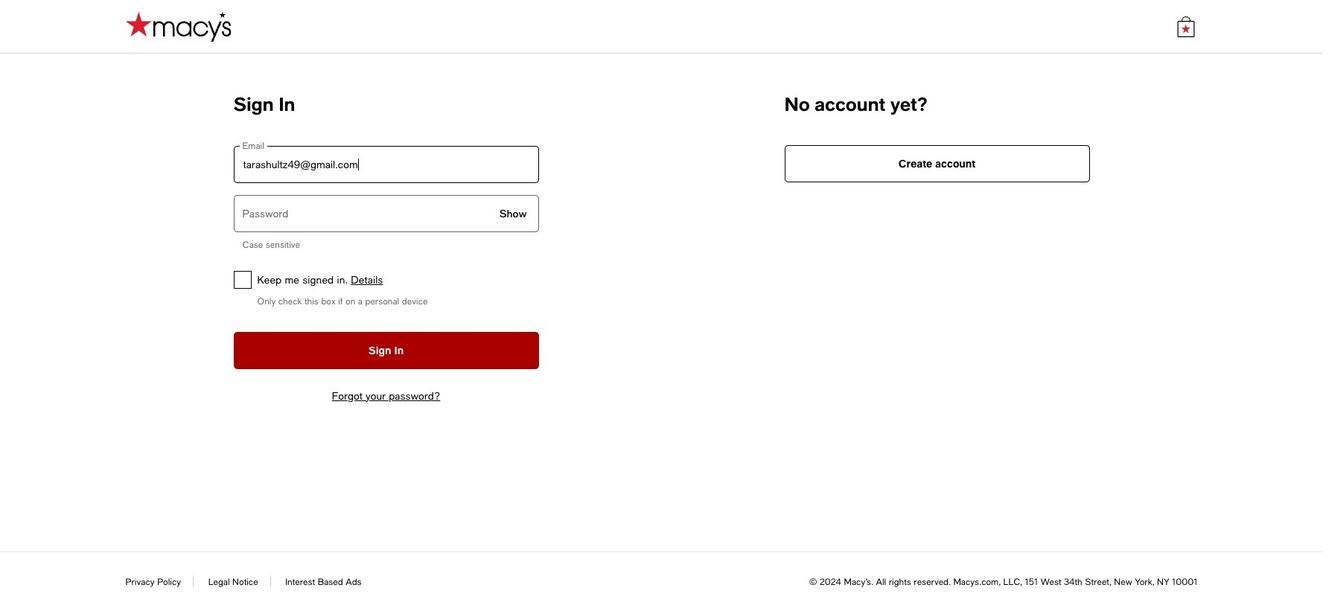 Task type: vqa. For each thing, say whether or not it's contained in the screenshot.
was
no



Task type: locate. For each thing, give the bounding box(es) containing it.
  email field
[[233, 146, 539, 183]]

None checkbox
[[233, 271, 251, 289]]

  password field
[[233, 195, 539, 232]]

shopping bag has 0 items image
[[1175, 16, 1196, 37]]



